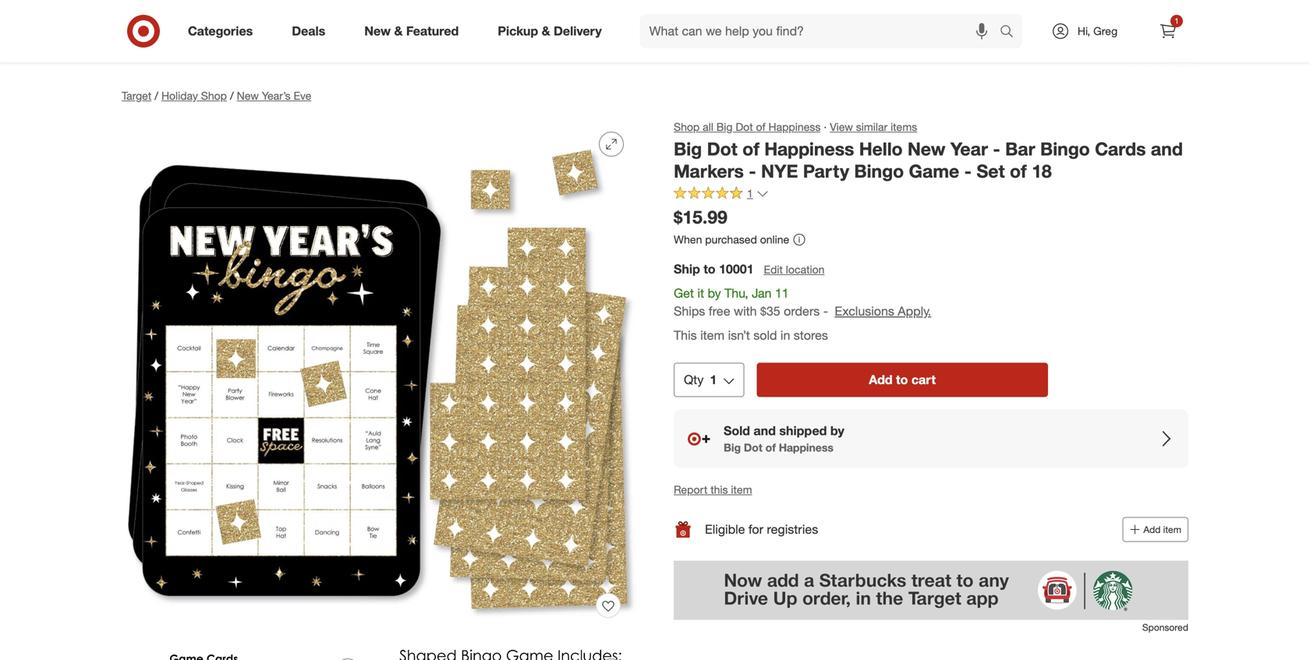 Task type: describe. For each thing, give the bounding box(es) containing it.
add item button
[[1123, 518, 1189, 543]]

search button
[[993, 14, 1031, 51]]

1 vertical spatial advertisement region
[[674, 561, 1189, 621]]

get it by thu, jan 11 ships free with $35 orders - exclusions apply.
[[674, 286, 932, 319]]

in
[[781, 328, 791, 343]]

add for add item
[[1144, 524, 1161, 536]]

cards
[[1095, 138, 1146, 160]]

holiday shop link
[[161, 89, 227, 103]]

party
[[803, 161, 850, 182]]

set
[[977, 161, 1005, 182]]

dot inside big dot of happiness hello new year - bar bingo cards and markers - nye party bingo game - set of 18
[[707, 138, 738, 160]]

to for ship
[[704, 262, 716, 277]]

1 / from the left
[[155, 89, 158, 103]]

& for new
[[394, 23, 403, 39]]

apply.
[[898, 304, 932, 319]]

when purchased online
[[674, 233, 790, 246]]

purchased
[[705, 233, 757, 246]]

game
[[909, 161, 960, 182]]

pickup
[[498, 23, 538, 39]]

0 horizontal spatial bingo
[[855, 161, 904, 182]]

1 horizontal spatial shop
[[674, 120, 700, 134]]

jan
[[752, 286, 772, 301]]

and inside 'sold and shipped by big dot of happiness'
[[754, 424, 776, 439]]

0 vertical spatial big
[[717, 120, 733, 134]]

- up set
[[993, 138, 1001, 160]]

nye
[[762, 161, 798, 182]]

hi, greg
[[1078, 24, 1118, 38]]

orders
[[784, 304, 820, 319]]

this
[[711, 483, 728, 497]]

hi,
[[1078, 24, 1091, 38]]

big dot of happiness hello new year - bar bingo cards and markers - nye party bingo game - set of 18, 3 of 5 image
[[385, 647, 637, 661]]

target / holiday shop / new year's eve
[[122, 89, 312, 103]]

year
[[951, 138, 988, 160]]

$15.99
[[674, 206, 728, 228]]

dot inside 'sold and shipped by big dot of happiness'
[[744, 441, 763, 455]]

0 vertical spatial advertisement region
[[109, 35, 1201, 73]]

ships
[[674, 304, 706, 319]]

big inside big dot of happiness hello new year - bar bingo cards and markers - nye party bingo game - set of 18
[[674, 138, 702, 160]]

pickup & delivery link
[[485, 14, 622, 48]]

qty 1
[[684, 373, 717, 388]]

0 vertical spatial bingo
[[1041, 138, 1091, 160]]

- down year
[[965, 161, 972, 182]]

exclusions
[[835, 304, 895, 319]]

eligible
[[705, 522, 745, 538]]

exclusions apply. button
[[835, 303, 932, 321]]

report
[[674, 483, 708, 497]]

1 inside fulfillment region
[[710, 373, 717, 388]]

view similar items
[[830, 120, 918, 134]]

big inside 'sold and shipped by big dot of happiness'
[[724, 441, 741, 455]]

sold and shipped by big dot of happiness
[[724, 424, 845, 455]]

edit location button
[[763, 262, 826, 279]]

big dot of happiness hello new year - bar bingo cards and markers - nye party bingo game - set of 18, 1 of 5 image
[[122, 119, 637, 634]]

isn't
[[728, 328, 750, 343]]

2 horizontal spatial 1
[[1175, 16, 1179, 26]]

new for target / holiday shop / new year's eve
[[237, 89, 259, 103]]

target
[[122, 89, 152, 103]]

featured
[[406, 23, 459, 39]]

1 vertical spatial item
[[731, 483, 753, 497]]

ship to 10001
[[674, 262, 754, 277]]

categories
[[188, 23, 253, 39]]

edit
[[764, 263, 783, 277]]

shipped
[[780, 424, 827, 439]]

eve
[[294, 89, 312, 103]]

add item
[[1144, 524, 1182, 536]]

bar
[[1006, 138, 1036, 160]]

happiness inside 'sold and shipped by big dot of happiness'
[[779, 441, 834, 455]]

fulfillment region
[[674, 261, 1189, 469]]

greg
[[1094, 24, 1118, 38]]

all
[[703, 120, 714, 134]]

pickup & delivery
[[498, 23, 602, 39]]

image gallery element
[[122, 119, 637, 661]]

new & featured
[[365, 23, 459, 39]]

search
[[993, 25, 1031, 40]]

add to cart
[[869, 373, 936, 388]]

11
[[775, 286, 789, 301]]

view
[[830, 120, 853, 134]]



Task type: locate. For each thing, give the bounding box(es) containing it.
item inside fulfillment region
[[701, 328, 725, 343]]

qty
[[684, 373, 704, 388]]

2 vertical spatial dot
[[744, 441, 763, 455]]

registries
[[767, 522, 819, 538]]

by right shipped
[[831, 424, 845, 439]]

add inside add item button
[[1144, 524, 1161, 536]]

bingo up the 18
[[1041, 138, 1091, 160]]

1 right 'qty'
[[710, 373, 717, 388]]

cart
[[912, 373, 936, 388]]

0 horizontal spatial add
[[869, 373, 893, 388]]

thu,
[[725, 286, 749, 301]]

2 / from the left
[[230, 89, 234, 103]]

new left featured in the left of the page
[[365, 23, 391, 39]]

delivery
[[554, 23, 602, 39]]

new inside new & featured link
[[365, 23, 391, 39]]

edit location
[[764, 263, 825, 277]]

18
[[1032, 161, 1052, 182]]

new inside big dot of happiness hello new year - bar bingo cards and markers - nye party bingo game - set of 18
[[908, 138, 946, 160]]

big down sold
[[724, 441, 741, 455]]

1 link
[[1152, 14, 1186, 48], [674, 186, 769, 204]]

and inside big dot of happiness hello new year - bar bingo cards and markers - nye party bingo game - set of 18
[[1151, 138, 1183, 160]]

1 vertical spatial big
[[674, 138, 702, 160]]

for
[[749, 522, 764, 538]]

big dot of happiness hello new year - bar bingo cards and markers - nye party bingo game - set of 18, 2 of 5 image
[[122, 647, 373, 661]]

2 vertical spatial item
[[1164, 524, 1182, 536]]

items
[[891, 120, 918, 134]]

add inside add to cart button
[[869, 373, 893, 388]]

& right pickup
[[542, 23, 550, 39]]

and
[[1151, 138, 1183, 160], [754, 424, 776, 439]]

1 up "when purchased online"
[[747, 187, 754, 200]]

1 horizontal spatial add
[[1144, 524, 1161, 536]]

0 horizontal spatial item
[[701, 328, 725, 343]]

by right the 'it'
[[708, 286, 721, 301]]

1 vertical spatial by
[[831, 424, 845, 439]]

happiness down shipped
[[779, 441, 834, 455]]

1 horizontal spatial to
[[896, 373, 908, 388]]

2 vertical spatial happiness
[[779, 441, 834, 455]]

0 vertical spatial new
[[365, 23, 391, 39]]

0 vertical spatial item
[[701, 328, 725, 343]]

sold
[[754, 328, 777, 343]]

0 horizontal spatial to
[[704, 262, 716, 277]]

2 vertical spatial big
[[724, 441, 741, 455]]

by
[[708, 286, 721, 301], [831, 424, 845, 439]]

0 horizontal spatial and
[[754, 424, 776, 439]]

2 vertical spatial 1
[[710, 373, 717, 388]]

to right ship
[[704, 262, 716, 277]]

of inside 'sold and shipped by big dot of happiness'
[[766, 441, 776, 455]]

big up "markers" on the right top
[[674, 138, 702, 160]]

year's
[[262, 89, 291, 103]]

to left cart
[[896, 373, 908, 388]]

stores
[[794, 328, 829, 343]]

1 vertical spatial happiness
[[765, 138, 855, 160]]

big right all
[[717, 120, 733, 134]]

0 horizontal spatial /
[[155, 89, 158, 103]]

1 vertical spatial 1
[[747, 187, 754, 200]]

big
[[717, 120, 733, 134], [674, 138, 702, 160], [724, 441, 741, 455]]

big dot of happiness hello new year - bar bingo cards and markers - nye party bingo game - set of 18
[[674, 138, 1183, 182]]

1 horizontal spatial and
[[1151, 138, 1183, 160]]

/
[[155, 89, 158, 103], [230, 89, 234, 103]]

0 horizontal spatial by
[[708, 286, 721, 301]]

1 vertical spatial shop
[[674, 120, 700, 134]]

dot up "markers" on the right top
[[707, 138, 738, 160]]

of
[[756, 120, 766, 134], [743, 138, 760, 160], [1010, 161, 1027, 182], [766, 441, 776, 455]]

markers
[[674, 161, 744, 182]]

to for add
[[896, 373, 908, 388]]

happiness left view
[[769, 120, 821, 134]]

2 vertical spatial new
[[908, 138, 946, 160]]

free
[[709, 304, 731, 319]]

1 vertical spatial bingo
[[855, 161, 904, 182]]

online
[[760, 233, 790, 246]]

1 horizontal spatial by
[[831, 424, 845, 439]]

0 horizontal spatial 1
[[710, 373, 717, 388]]

new
[[365, 23, 391, 39], [237, 89, 259, 103], [908, 138, 946, 160]]

get
[[674, 286, 694, 301]]

shop all big dot of happiness
[[674, 120, 821, 134]]

deals
[[292, 23, 326, 39]]

0 horizontal spatial &
[[394, 23, 403, 39]]

$35
[[761, 304, 781, 319]]

deals link
[[279, 14, 345, 48]]

-
[[993, 138, 1001, 160], [749, 161, 757, 182], [965, 161, 972, 182], [824, 304, 829, 319]]

What can we help you find? suggestions appear below search field
[[640, 14, 1004, 48]]

1 horizontal spatial bingo
[[1041, 138, 1091, 160]]

similar
[[856, 120, 888, 134]]

shop left all
[[674, 120, 700, 134]]

2 & from the left
[[542, 23, 550, 39]]

by inside get it by thu, jan 11 ships free with $35 orders - exclusions apply.
[[708, 286, 721, 301]]

view similar items button
[[830, 119, 918, 135]]

2 horizontal spatial new
[[908, 138, 946, 160]]

& inside new & featured link
[[394, 23, 403, 39]]

item for this
[[701, 328, 725, 343]]

when
[[674, 233, 702, 246]]

bingo down hello on the top right of page
[[855, 161, 904, 182]]

new & featured link
[[351, 14, 478, 48]]

0 vertical spatial 1 link
[[1152, 14, 1186, 48]]

0 horizontal spatial shop
[[201, 89, 227, 103]]

new up game
[[908, 138, 946, 160]]

1 horizontal spatial &
[[542, 23, 550, 39]]

0 vertical spatial 1
[[1175, 16, 1179, 26]]

by inside 'sold and shipped by big dot of happiness'
[[831, 424, 845, 439]]

item for add
[[1164, 524, 1182, 536]]

/ right the target link
[[155, 89, 158, 103]]

& for pickup
[[542, 23, 550, 39]]

to inside button
[[896, 373, 908, 388]]

10001
[[719, 262, 754, 277]]

sold
[[724, 424, 750, 439]]

categories link
[[175, 14, 272, 48]]

1 vertical spatial dot
[[707, 138, 738, 160]]

1 vertical spatial and
[[754, 424, 776, 439]]

it
[[698, 286, 705, 301]]

and right cards
[[1151, 138, 1183, 160]]

target link
[[122, 89, 152, 103]]

1 horizontal spatial item
[[731, 483, 753, 497]]

sponsored
[[1143, 622, 1189, 634]]

0 vertical spatial by
[[708, 286, 721, 301]]

location
[[786, 263, 825, 277]]

holiday
[[161, 89, 198, 103]]

- inside get it by thu, jan 11 ships free with $35 orders - exclusions apply.
[[824, 304, 829, 319]]

0 horizontal spatial new
[[237, 89, 259, 103]]

0 vertical spatial dot
[[736, 120, 753, 134]]

1 vertical spatial add
[[1144, 524, 1161, 536]]

- right orders
[[824, 304, 829, 319]]

1 horizontal spatial new
[[365, 23, 391, 39]]

dot right all
[[736, 120, 753, 134]]

0 horizontal spatial 1 link
[[674, 186, 769, 204]]

this item isn't sold in stores
[[674, 328, 829, 343]]

with
[[734, 304, 757, 319]]

report this item
[[674, 483, 753, 497]]

dot
[[736, 120, 753, 134], [707, 138, 738, 160], [744, 441, 763, 455]]

happiness
[[769, 120, 821, 134], [765, 138, 855, 160], [779, 441, 834, 455]]

add for add to cart
[[869, 373, 893, 388]]

advertisement region
[[109, 35, 1201, 73], [674, 561, 1189, 621]]

0 vertical spatial add
[[869, 373, 893, 388]]

1 vertical spatial to
[[896, 373, 908, 388]]

& left featured in the left of the page
[[394, 23, 403, 39]]

report this item button
[[674, 483, 753, 498]]

new left year's
[[237, 89, 259, 103]]

1 horizontal spatial 1
[[747, 187, 754, 200]]

eligible for registries
[[705, 522, 819, 538]]

dot down sold
[[744, 441, 763, 455]]

1 horizontal spatial /
[[230, 89, 234, 103]]

ship
[[674, 262, 700, 277]]

0 vertical spatial and
[[1151, 138, 1183, 160]]

shop right holiday
[[201, 89, 227, 103]]

happiness inside big dot of happiness hello new year - bar bingo cards and markers - nye party bingo game - set of 18
[[765, 138, 855, 160]]

1 horizontal spatial 1 link
[[1152, 14, 1186, 48]]

shop
[[201, 89, 227, 103], [674, 120, 700, 134]]

1 vertical spatial 1 link
[[674, 186, 769, 204]]

&
[[394, 23, 403, 39], [542, 23, 550, 39]]

- left nye
[[749, 161, 757, 182]]

new for big dot of happiness hello new year - bar bingo cards and markers - nye party bingo game - set of 18
[[908, 138, 946, 160]]

2 horizontal spatial item
[[1164, 524, 1182, 536]]

1
[[1175, 16, 1179, 26], [747, 187, 754, 200], [710, 373, 717, 388]]

1 link right greg
[[1152, 14, 1186, 48]]

this
[[674, 328, 697, 343]]

1 link down "markers" on the right top
[[674, 186, 769, 204]]

hello
[[860, 138, 903, 160]]

& inside pickup & delivery link
[[542, 23, 550, 39]]

1 vertical spatial new
[[237, 89, 259, 103]]

0 vertical spatial to
[[704, 262, 716, 277]]

add to cart button
[[757, 363, 1049, 398]]

bingo
[[1041, 138, 1091, 160], [855, 161, 904, 182]]

1 right greg
[[1175, 16, 1179, 26]]

to
[[704, 262, 716, 277], [896, 373, 908, 388]]

happiness up party
[[765, 138, 855, 160]]

and right sold
[[754, 424, 776, 439]]

0 vertical spatial happiness
[[769, 120, 821, 134]]

1 & from the left
[[394, 23, 403, 39]]

new year's eve link
[[237, 89, 312, 103]]

/ right holiday shop link
[[230, 89, 234, 103]]

0 vertical spatial shop
[[201, 89, 227, 103]]



Task type: vqa. For each thing, say whether or not it's contained in the screenshot.
promotions
no



